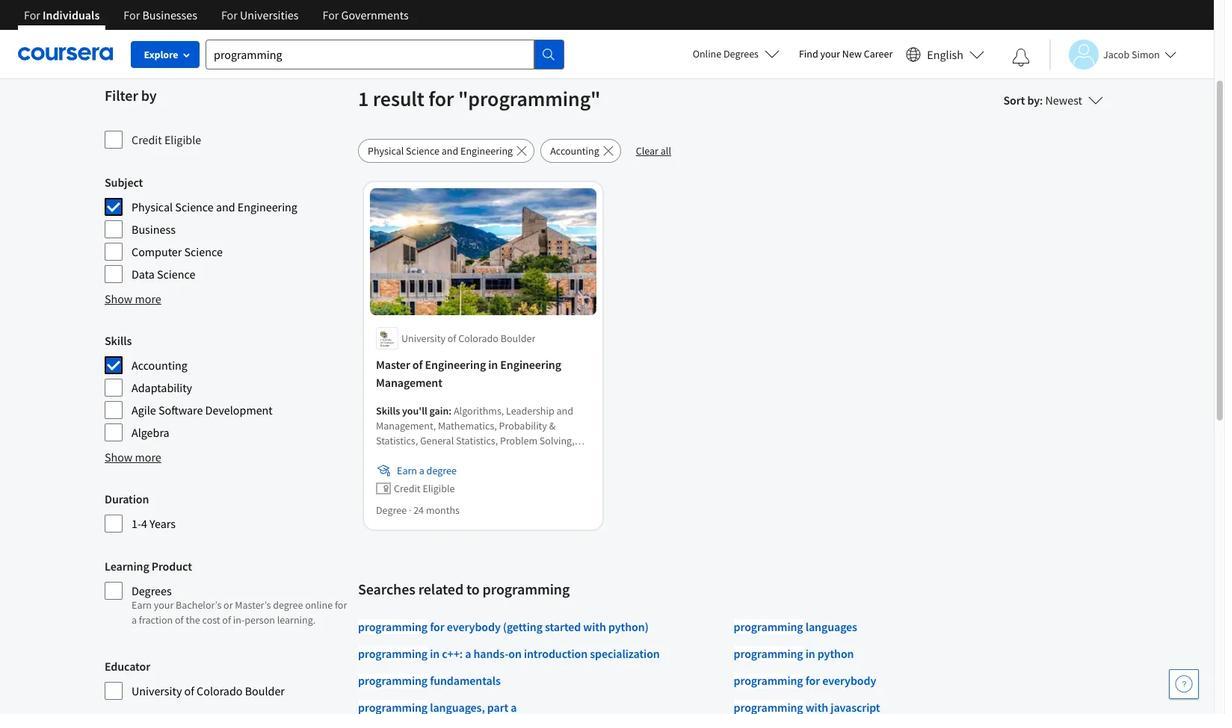 Task type: vqa. For each thing, say whether or not it's contained in the screenshot.
become
no



Task type: describe. For each thing, give the bounding box(es) containing it.
skills you'll gain :
[[376, 405, 454, 418]]

show for data science
[[105, 292, 133, 307]]

educator group
[[105, 658, 349, 701]]

degrees inside popup button
[[724, 47, 759, 61]]

programming for programming for everybody ( getting
[[358, 620, 428, 635]]

1 horizontal spatial a
[[419, 465, 425, 478]]

earn a degree
[[397, 465, 457, 478]]

governments
[[341, 7, 409, 22]]

0 vertical spatial credit eligible
[[132, 132, 201, 147]]

find your new career link
[[792, 45, 901, 64]]

·
[[409, 504, 412, 518]]

learning
[[105, 559, 149, 574]]

jacob
[[1104, 47, 1130, 61]]

getting
[[507, 620, 543, 635]]

"programming"
[[458, 85, 601, 112]]

businesses
[[142, 7, 197, 22]]

more for algebra
[[135, 450, 161, 465]]

algebra
[[132, 425, 169, 440]]

searches related to programming
[[358, 581, 570, 599]]

programming for programming for everybody
[[734, 674, 804, 689]]

explore
[[144, 48, 178, 61]]

programming for programming languages
[[734, 620, 804, 635]]

universities
[[240, 7, 299, 22]]

duration
[[105, 492, 149, 507]]

learning.
[[277, 614, 316, 627]]

programming in python
[[734, 647, 854, 662]]

for for universities
[[221, 7, 238, 22]]

your for earn
[[154, 599, 174, 612]]

of up master of engineering in engineering management
[[448, 332, 456, 346]]

for for individuals
[[24, 7, 40, 22]]

and inside physical science and engineering button
[[442, 144, 459, 158]]

computer science
[[132, 245, 223, 259]]

skills for skills
[[105, 334, 132, 348]]

physical science and engineering button
[[358, 139, 535, 163]]

1 horizontal spatial university
[[402, 332, 446, 346]]

master of engineering in engineering management link
[[376, 356, 591, 392]]

coursera image
[[18, 42, 113, 66]]

find your new career
[[799, 47, 893, 61]]

a inside the earn your bachelor's or master's degree online for a fraction of the cost of in-person learning.
[[132, 614, 137, 627]]

person
[[245, 614, 275, 627]]

programming fundamentals
[[358, 674, 501, 689]]

clear all button
[[627, 139, 680, 163]]

started
[[545, 620, 581, 635]]

for down 'programming in python'
[[806, 674, 820, 689]]

english
[[927, 47, 964, 62]]

master's
[[235, 599, 271, 612]]

development
[[205, 403, 273, 418]]

python for programming in python
[[818, 647, 854, 662]]

for governments
[[323, 7, 409, 22]]

4
[[141, 517, 147, 532]]

learning product group
[[105, 558, 349, 634]]

english button
[[901, 30, 991, 79]]

earn your bachelor's or master's degree online for a fraction of the cost of in-person learning.
[[132, 599, 347, 627]]

show more for algebra
[[105, 450, 161, 465]]

1 horizontal spatial degree
[[427, 465, 457, 478]]

for inside the earn your bachelor's or master's degree online for a fraction of the cost of in-person learning.
[[335, 599, 347, 612]]

degrees inside the learning product group
[[132, 584, 172, 599]]

bachelor's
[[176, 599, 222, 612]]

business
[[132, 222, 176, 237]]

computer
[[132, 245, 182, 259]]

sort
[[1004, 93, 1025, 108]]

science down computer science
[[157, 267, 195, 282]]

individuals
[[43, 7, 100, 22]]

1
[[358, 85, 369, 112]]

for up c
[[430, 620, 445, 635]]

on
[[509, 647, 522, 662]]

programming for programming in python
[[734, 647, 804, 662]]

2 vertical spatial a
[[465, 647, 471, 662]]

university inside educator group
[[132, 684, 182, 699]]

jacob simon
[[1104, 47, 1160, 61]]

gain
[[430, 405, 449, 418]]

degree · 24 months
[[376, 504, 460, 518]]

duration group
[[105, 491, 349, 534]]

c
[[442, 647, 448, 662]]

started with python )
[[545, 620, 649, 635]]

career
[[864, 47, 893, 61]]

show more for data science
[[105, 292, 161, 307]]

1 horizontal spatial university of colorado boulder
[[402, 332, 536, 346]]

with
[[584, 620, 606, 635]]

for universities
[[221, 7, 299, 22]]

master
[[376, 358, 410, 373]]

science up business
[[175, 200, 214, 215]]

subject group
[[105, 173, 349, 284]]

sort by : newest
[[1004, 93, 1083, 108]]

years
[[150, 517, 176, 532]]

physical science and engineering inside button
[[368, 144, 513, 158]]

to
[[467, 581, 480, 599]]

explore button
[[131, 41, 200, 68]]

fundamentals
[[430, 674, 501, 689]]

for for businesses
[[124, 7, 140, 22]]

learning product
[[105, 559, 192, 574]]

for right result
[[429, 85, 454, 112]]

online degrees
[[693, 47, 759, 61]]

banner navigation
[[12, 0, 421, 41]]

engineering inside button
[[461, 144, 513, 158]]

languages
[[806, 620, 858, 635]]

1 result for "programming"
[[358, 85, 601, 112]]

0 vertical spatial :
[[1040, 93, 1043, 108]]

you'll
[[402, 405, 428, 418]]

subject
[[105, 175, 143, 190]]

in for programming in python
[[806, 647, 816, 662]]



Task type: locate. For each thing, give the bounding box(es) containing it.
physical inside 'subject' group
[[132, 200, 173, 215]]

1 vertical spatial credit eligible
[[394, 483, 455, 496]]

2 show more button from the top
[[105, 449, 161, 467]]

for left governments
[[323, 7, 339, 22]]

new
[[843, 47, 862, 61]]

0 vertical spatial skills
[[105, 334, 132, 348]]

agile
[[132, 403, 156, 418]]

in-
[[233, 614, 245, 627]]

degree up "learning."
[[273, 599, 303, 612]]

show more down "algebra"
[[105, 450, 161, 465]]

eligible
[[164, 132, 201, 147], [423, 483, 455, 496]]

result
[[373, 85, 425, 112]]

0 horizontal spatial eligible
[[164, 132, 201, 147]]

show more button for data science
[[105, 290, 161, 308]]

1 vertical spatial a
[[132, 614, 137, 627]]

0 vertical spatial university of colorado boulder
[[402, 332, 536, 346]]

accounting inside the skills group
[[132, 358, 188, 373]]

show notifications image
[[1013, 49, 1030, 67]]

0 vertical spatial credit
[[132, 132, 162, 147]]

0 vertical spatial a
[[419, 465, 425, 478]]

degree
[[427, 465, 457, 478], [273, 599, 303, 612]]

accounting down "programming"
[[551, 144, 600, 158]]

filter
[[105, 86, 138, 105]]

science down result
[[406, 144, 440, 158]]

physical
[[368, 144, 404, 158], [132, 200, 173, 215]]

university of colorado boulder up master of engineering in engineering management
[[402, 332, 536, 346]]

of
[[448, 332, 456, 346], [413, 358, 423, 373], [175, 614, 184, 627], [222, 614, 231, 627], [184, 684, 194, 699]]

your inside the earn your bachelor's or master's degree online for a fraction of the cost of in-person learning.
[[154, 599, 174, 612]]

agile software development
[[132, 403, 273, 418]]

programming for everybody ( getting
[[358, 620, 543, 635]]

0 vertical spatial show more button
[[105, 290, 161, 308]]

university of colorado boulder inside educator group
[[132, 684, 285, 699]]

1 show more button from the top
[[105, 290, 161, 308]]

colorado inside educator group
[[197, 684, 243, 699]]

earn for earn a degree
[[397, 465, 417, 478]]

1 horizontal spatial :
[[1040, 93, 1043, 108]]

1 horizontal spatial by
[[1028, 93, 1040, 108]]

1 for from the left
[[24, 7, 40, 22]]

by for filter
[[141, 86, 157, 105]]

boulder down 'person'
[[245, 684, 285, 699]]

programming down 'programming in python'
[[734, 674, 804, 689]]

:
[[1040, 93, 1043, 108], [449, 405, 452, 418]]

physical up business
[[132, 200, 173, 215]]

university up master on the bottom left
[[402, 332, 446, 346]]

0 vertical spatial physical
[[368, 144, 404, 158]]

1 horizontal spatial colorado
[[459, 332, 499, 346]]

hands
[[474, 647, 505, 662]]

degree inside the earn your bachelor's or master's degree online for a fraction of the cost of in-person learning.
[[273, 599, 303, 612]]

0 vertical spatial colorado
[[459, 332, 499, 346]]

physical science and engineering inside 'subject' group
[[132, 200, 298, 215]]

python down languages
[[818, 647, 854, 662]]

everybody for programming for everybody
[[823, 674, 877, 689]]

programming up 'getting'
[[483, 581, 570, 599]]

boulder inside educator group
[[245, 684, 285, 699]]

a left fraction
[[132, 614, 137, 627]]

1 vertical spatial accounting
[[132, 358, 188, 373]]

0 horizontal spatial accounting
[[132, 358, 188, 373]]

of left the the
[[175, 614, 184, 627]]

for businesses
[[124, 7, 197, 22]]

accounting up adaptability at the left bottom of the page
[[132, 358, 188, 373]]

0 horizontal spatial university of colorado boulder
[[132, 684, 285, 699]]

by
[[141, 86, 157, 105], [1028, 93, 1040, 108]]

0 horizontal spatial in
[[430, 647, 440, 662]]

introduction
[[524, 647, 588, 662]]

0 vertical spatial your
[[821, 47, 841, 61]]

programming
[[483, 581, 570, 599], [358, 620, 428, 635], [734, 620, 804, 635], [358, 647, 428, 662], [734, 647, 804, 662], [358, 674, 428, 689], [734, 674, 804, 689]]

0 horizontal spatial degree
[[273, 599, 303, 612]]

0 vertical spatial degrees
[[724, 47, 759, 61]]

0 vertical spatial eligible
[[164, 132, 201, 147]]

engineering inside 'subject' group
[[238, 200, 298, 215]]

0 vertical spatial physical science and engineering
[[368, 144, 513, 158]]

boulder up master of engineering in engineering management link
[[501, 332, 536, 346]]

more for data science
[[135, 292, 161, 307]]

programming left fundamentals
[[358, 674, 428, 689]]

the
[[186, 614, 200, 627]]

for
[[24, 7, 40, 22], [124, 7, 140, 22], [221, 7, 238, 22], [323, 7, 339, 22]]

degrees right online
[[724, 47, 759, 61]]

1 vertical spatial degrees
[[132, 584, 172, 599]]

degree up months
[[427, 465, 457, 478]]

0 horizontal spatial earn
[[132, 599, 152, 612]]

show for algebra
[[105, 450, 133, 465]]

1 horizontal spatial skills
[[376, 405, 400, 418]]

earn
[[397, 465, 417, 478], [132, 599, 152, 612]]

online degrees button
[[681, 37, 792, 70]]

1 vertical spatial eligible
[[423, 483, 455, 496]]

1 show from the top
[[105, 292, 133, 307]]

1 vertical spatial earn
[[132, 599, 152, 612]]

3 for from the left
[[221, 7, 238, 22]]

programming for programming fundamentals
[[358, 674, 428, 689]]

colorado down cost
[[197, 684, 243, 699]]

in inside master of engineering in engineering management
[[488, 358, 498, 373]]

1 vertical spatial physical science and engineering
[[132, 200, 298, 215]]

by right sort
[[1028, 93, 1040, 108]]

0 horizontal spatial physical
[[132, 200, 173, 215]]

1 vertical spatial physical
[[132, 200, 173, 215]]

physical science and engineering up computer science
[[132, 200, 298, 215]]

for right online
[[335, 599, 347, 612]]

a
[[419, 465, 425, 478], [132, 614, 137, 627], [465, 647, 471, 662]]

1 vertical spatial show more button
[[105, 449, 161, 467]]

software
[[158, 403, 203, 418]]

credit eligible
[[132, 132, 201, 147], [394, 483, 455, 496]]

by right filter
[[141, 86, 157, 105]]

1 horizontal spatial earn
[[397, 465, 417, 478]]

2 horizontal spatial a
[[465, 647, 471, 662]]

skills inside group
[[105, 334, 132, 348]]

skills left you'll
[[376, 405, 400, 418]]

1 vertical spatial colorado
[[197, 684, 243, 699]]

degrees down the learning product
[[132, 584, 172, 599]]

1 horizontal spatial your
[[821, 47, 841, 61]]

and up computer science
[[216, 200, 235, 215]]

programming for everybody
[[734, 674, 877, 689]]

skills group
[[105, 332, 349, 443]]

2 show more from the top
[[105, 450, 161, 465]]

programming for programming in c ++: a hands - on introduction specialization
[[358, 647, 428, 662]]

: left newest
[[1040, 93, 1043, 108]]

What do you want to learn? text field
[[206, 39, 535, 69]]

a up 24
[[419, 465, 425, 478]]

)
[[645, 620, 649, 635]]

data
[[132, 267, 155, 282]]

credit eligible down filter by
[[132, 132, 201, 147]]

0 horizontal spatial skills
[[105, 334, 132, 348]]

show down "algebra"
[[105, 450, 133, 465]]

credit up ·
[[394, 483, 421, 496]]

0 horizontal spatial credit eligible
[[132, 132, 201, 147]]

physical science and engineering down 1 result for "programming"
[[368, 144, 513, 158]]

programming down searches
[[358, 620, 428, 635]]

in
[[488, 358, 498, 373], [430, 647, 440, 662], [806, 647, 816, 662]]

everybody down languages
[[823, 674, 877, 689]]

0 vertical spatial degree
[[427, 465, 457, 478]]

2 for from the left
[[124, 7, 140, 22]]

physical down result
[[368, 144, 404, 158]]

university of colorado boulder down cost
[[132, 684, 285, 699]]

specialization
[[590, 647, 660, 662]]

0 vertical spatial everybody
[[447, 620, 501, 635]]

1 vertical spatial more
[[135, 450, 161, 465]]

show more button down data
[[105, 290, 161, 308]]

and
[[442, 144, 459, 158], [216, 200, 235, 215]]

: right you'll
[[449, 405, 452, 418]]

1 vertical spatial skills
[[376, 405, 400, 418]]

1 vertical spatial python
[[818, 647, 854, 662]]

for individuals
[[24, 7, 100, 22]]

0 horizontal spatial your
[[154, 599, 174, 612]]

programming up 'programming in python'
[[734, 620, 804, 635]]

0 vertical spatial show
[[105, 292, 133, 307]]

credit
[[132, 132, 162, 147], [394, 483, 421, 496]]

0 horizontal spatial :
[[449, 405, 452, 418]]

python up specialization
[[609, 620, 645, 635]]

find
[[799, 47, 819, 61]]

credit down filter by
[[132, 132, 162, 147]]

show down data
[[105, 292, 133, 307]]

1 vertical spatial and
[[216, 200, 235, 215]]

show more button for algebra
[[105, 449, 161, 467]]

1 horizontal spatial credit eligible
[[394, 483, 455, 496]]

months
[[426, 504, 460, 518]]

earn up ·
[[397, 465, 417, 478]]

everybody
[[447, 620, 501, 635], [823, 674, 877, 689]]

your right find
[[821, 47, 841, 61]]

everybody up hands at the bottom
[[447, 620, 501, 635]]

online
[[305, 599, 333, 612]]

for left the universities
[[221, 7, 238, 22]]

0 vertical spatial show more
[[105, 292, 161, 307]]

0 horizontal spatial physical science and engineering
[[132, 200, 298, 215]]

programming down programming languages
[[734, 647, 804, 662]]

show more down data
[[105, 292, 161, 307]]

2 horizontal spatial in
[[806, 647, 816, 662]]

1 show more from the top
[[105, 292, 161, 307]]

everybody for programming for everybody ( getting
[[447, 620, 501, 635]]

clear
[[636, 144, 659, 158]]

show more button
[[105, 290, 161, 308], [105, 449, 161, 467]]

programming up programming fundamentals
[[358, 647, 428, 662]]

1 horizontal spatial and
[[442, 144, 459, 158]]

1 vertical spatial credit
[[394, 483, 421, 496]]

online
[[693, 47, 722, 61]]

++:
[[448, 647, 463, 662]]

-
[[505, 647, 509, 662]]

None search field
[[206, 39, 565, 69]]

0 horizontal spatial colorado
[[197, 684, 243, 699]]

university down 'educator' at the bottom of page
[[132, 684, 182, 699]]

0 vertical spatial university
[[402, 332, 446, 346]]

of left in-
[[222, 614, 231, 627]]

for for governments
[[323, 7, 339, 22]]

0 horizontal spatial and
[[216, 200, 235, 215]]

programming languages
[[734, 620, 858, 635]]

skills up adaptability at the left bottom of the page
[[105, 334, 132, 348]]

earn inside the earn your bachelor's or master's degree online for a fraction of the cost of in-person learning.
[[132, 599, 152, 612]]

programming in c ++: a hands - on introduction specialization
[[358, 647, 660, 662]]

of down the the
[[184, 684, 194, 699]]

your for find
[[821, 47, 841, 61]]

1 vertical spatial :
[[449, 405, 452, 418]]

in for programming in c ++: a hands - on introduction specialization
[[430, 647, 440, 662]]

1 more from the top
[[135, 292, 161, 307]]

show more
[[105, 292, 161, 307], [105, 450, 161, 465]]

python
[[609, 620, 645, 635], [818, 647, 854, 662]]

engineering
[[461, 144, 513, 158], [238, 200, 298, 215], [425, 358, 486, 373], [500, 358, 562, 373]]

or
[[224, 599, 233, 612]]

4 for from the left
[[323, 7, 339, 22]]

1 vertical spatial your
[[154, 599, 174, 612]]

colorado up master of engineering in engineering management link
[[459, 332, 499, 346]]

python for started with python )
[[609, 620, 645, 635]]

and inside 'subject' group
[[216, 200, 235, 215]]

1 vertical spatial university of colorado boulder
[[132, 684, 285, 699]]

all
[[661, 144, 672, 158]]

master of engineering in engineering management
[[376, 358, 562, 391]]

newest
[[1046, 93, 1083, 108]]

1 horizontal spatial credit
[[394, 483, 421, 496]]

0 vertical spatial boulder
[[501, 332, 536, 346]]

1 horizontal spatial boulder
[[501, 332, 536, 346]]

1 horizontal spatial physical science and engineering
[[368, 144, 513, 158]]

1 vertical spatial university
[[132, 684, 182, 699]]

1 vertical spatial boulder
[[245, 684, 285, 699]]

more down "algebra"
[[135, 450, 161, 465]]

show more button down "algebra"
[[105, 449, 161, 467]]

0 vertical spatial python
[[609, 620, 645, 635]]

1 horizontal spatial physical
[[368, 144, 404, 158]]

0 vertical spatial and
[[442, 144, 459, 158]]

filter by
[[105, 86, 157, 105]]

1 vertical spatial show
[[105, 450, 133, 465]]

24
[[414, 504, 424, 518]]

1 vertical spatial degree
[[273, 599, 303, 612]]

0 horizontal spatial by
[[141, 86, 157, 105]]

0 horizontal spatial python
[[609, 620, 645, 635]]

degree
[[376, 504, 407, 518]]

(
[[503, 620, 507, 635]]

degrees
[[724, 47, 759, 61], [132, 584, 172, 599]]

management
[[376, 376, 443, 391]]

of inside master of engineering in engineering management
[[413, 358, 423, 373]]

help center image
[[1176, 676, 1193, 694]]

0 vertical spatial accounting
[[551, 144, 600, 158]]

0 horizontal spatial credit
[[132, 132, 162, 147]]

physical science and engineering
[[368, 144, 513, 158], [132, 200, 298, 215]]

cost
[[202, 614, 220, 627]]

1-
[[132, 517, 141, 532]]

science inside button
[[406, 144, 440, 158]]

1 vertical spatial show more
[[105, 450, 161, 465]]

0 horizontal spatial a
[[132, 614, 137, 627]]

more down data
[[135, 292, 161, 307]]

2 more from the top
[[135, 450, 161, 465]]

2 show from the top
[[105, 450, 133, 465]]

science up data science
[[184, 245, 223, 259]]

1 horizontal spatial degrees
[[724, 47, 759, 61]]

and down 1 result for "programming"
[[442, 144, 459, 158]]

of inside educator group
[[184, 684, 194, 699]]

accounting button
[[541, 139, 621, 163]]

0 horizontal spatial degrees
[[132, 584, 172, 599]]

earn for earn your bachelor's or master's degree online for a fraction of the cost of in-person learning.
[[132, 599, 152, 612]]

data science
[[132, 267, 195, 282]]

skills for skills you'll gain :
[[376, 405, 400, 418]]

1 horizontal spatial in
[[488, 358, 498, 373]]

0 horizontal spatial everybody
[[447, 620, 501, 635]]

skills
[[105, 334, 132, 348], [376, 405, 400, 418]]

a right ++:
[[465, 647, 471, 662]]

accounting inside button
[[551, 144, 600, 158]]

clear all
[[636, 144, 672, 158]]

university of colorado boulder
[[402, 332, 536, 346], [132, 684, 285, 699]]

your
[[821, 47, 841, 61], [154, 599, 174, 612]]

0 vertical spatial more
[[135, 292, 161, 307]]

adaptability
[[132, 381, 192, 396]]

educator
[[105, 660, 150, 675]]

1 horizontal spatial everybody
[[823, 674, 877, 689]]

1 vertical spatial everybody
[[823, 674, 877, 689]]

1 horizontal spatial accounting
[[551, 144, 600, 158]]

earn up fraction
[[132, 599, 152, 612]]

by for sort
[[1028, 93, 1040, 108]]

jacob simon button
[[1050, 39, 1177, 69]]

0 horizontal spatial boulder
[[245, 684, 285, 699]]

product
[[152, 559, 192, 574]]

simon
[[1132, 47, 1160, 61]]

1 horizontal spatial python
[[818, 647, 854, 662]]

physical inside button
[[368, 144, 404, 158]]

1 horizontal spatial eligible
[[423, 483, 455, 496]]

0 vertical spatial earn
[[397, 465, 417, 478]]

your up fraction
[[154, 599, 174, 612]]

of up management
[[413, 358, 423, 373]]

credit eligible down 'earn a degree'
[[394, 483, 455, 496]]

for left businesses
[[124, 7, 140, 22]]

for left individuals
[[24, 7, 40, 22]]

0 horizontal spatial university
[[132, 684, 182, 699]]



